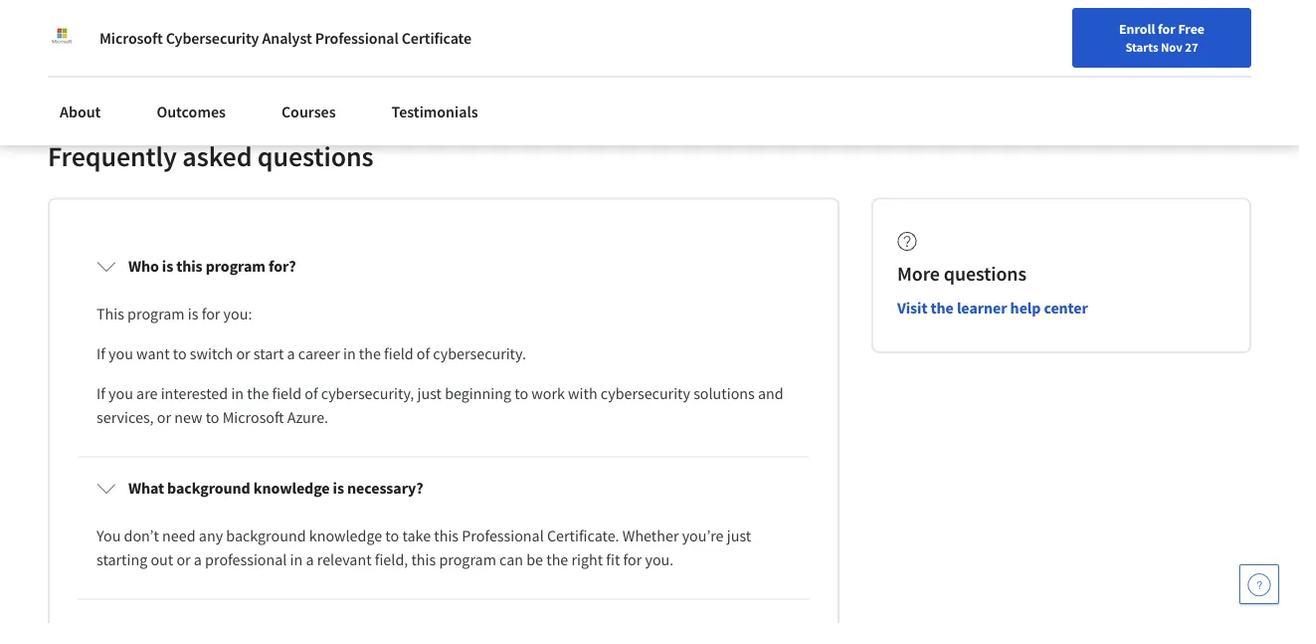 Task type: describe. For each thing, give the bounding box(es) containing it.
cybersecurity,
[[321, 384, 414, 404]]

27
[[1186, 39, 1199, 55]]

coursera image
[[24, 16, 150, 48]]

certificate.
[[547, 527, 620, 547]]

is inside dropdown button
[[333, 479, 344, 499]]

can
[[500, 551, 524, 570]]

the inside you don't need any background knowledge to take this professional certificate. whether you're just starting out or a professional in a relevant field, this program can be the right fit for you.
[[547, 551, 569, 570]]

microsoft inside if you are interested in the field of cybersecurity, just beginning to work with cybersecurity solutions and services, or new to microsoft azure.
[[223, 408, 284, 428]]

if for if you are interested in the field of cybersecurity, just beginning to work with cybersecurity solutions and services, or new to microsoft azure.
[[97, 384, 105, 404]]

cybersecurity
[[166, 28, 259, 48]]

1 vertical spatial questions
[[944, 261, 1027, 286]]

0 vertical spatial field
[[384, 345, 414, 364]]

to right want
[[173, 345, 187, 364]]

what background knowledge is necessary? button
[[81, 461, 807, 517]]

switch
[[190, 345, 233, 364]]

if you want to switch or start a career in the field of cybersecurity.
[[97, 345, 526, 364]]

starts
[[1126, 39, 1159, 55]]

2 horizontal spatial a
[[306, 551, 314, 570]]

want
[[136, 345, 170, 364]]

any
[[199, 527, 223, 547]]

knowledge inside dropdown button
[[254, 479, 330, 499]]

work
[[532, 384, 565, 404]]

be
[[527, 551, 544, 570]]

are
[[136, 384, 158, 404]]

field,
[[375, 551, 408, 570]]

out
[[151, 551, 173, 570]]

necessary?
[[347, 479, 424, 499]]

cybersecurity
[[601, 384, 691, 404]]

free
[[1179, 20, 1205, 38]]

starting
[[97, 551, 148, 570]]

background inside dropdown button
[[167, 479, 251, 499]]

with
[[568, 384, 598, 404]]

learner
[[957, 298, 1008, 318]]

nov
[[1162, 39, 1183, 55]]

certificate
[[402, 28, 472, 48]]

this
[[97, 305, 124, 325]]

who is this program for?
[[128, 257, 296, 277]]

azure.
[[287, 408, 329, 428]]

professional
[[205, 551, 287, 570]]

0 horizontal spatial a
[[194, 551, 202, 570]]

to right the new
[[206, 408, 220, 428]]

analyst
[[262, 28, 312, 48]]

beginning
[[445, 384, 512, 404]]

the inside if you are interested in the field of cybersecurity, just beginning to work with cybersecurity solutions and services, or new to microsoft azure.
[[247, 384, 269, 404]]

more
[[898, 261, 941, 286]]

show notifications image
[[1088, 25, 1112, 49]]

or inside if you are interested in the field of cybersecurity, just beginning to work with cybersecurity solutions and services, or new to microsoft azure.
[[157, 408, 171, 428]]

center
[[1045, 298, 1089, 318]]

outcomes
[[157, 102, 226, 121]]

in inside if you are interested in the field of cybersecurity, just beginning to work with cybersecurity solutions and services, or new to microsoft azure.
[[231, 384, 244, 404]]

microsoft cybersecurity analyst professional certificate
[[100, 28, 472, 48]]

courses link
[[270, 90, 348, 133]]

this inside dropdown button
[[176, 257, 203, 277]]

you for want
[[109, 345, 133, 364]]

professional inside you don't need any background knowledge to take this professional certificate. whether you're just starting out or a professional in a relevant field, this program can be the right fit for you.
[[462, 527, 544, 547]]

career
[[298, 345, 340, 364]]

1 vertical spatial for
[[202, 305, 220, 325]]

right
[[572, 551, 603, 570]]

enroll
[[1120, 20, 1156, 38]]

who is this program for? button
[[81, 239, 807, 295]]



Task type: locate. For each thing, give the bounding box(es) containing it.
cybersecurity.
[[433, 345, 526, 364]]

2 vertical spatial or
[[177, 551, 191, 570]]

a
[[287, 345, 295, 364], [194, 551, 202, 570], [306, 551, 314, 570]]

and
[[758, 384, 784, 404]]

or
[[236, 345, 250, 364], [157, 408, 171, 428], [177, 551, 191, 570]]

1 vertical spatial is
[[188, 305, 199, 325]]

for right fit
[[624, 551, 642, 570]]

0 vertical spatial just
[[418, 384, 442, 404]]

for
[[1159, 20, 1176, 38], [202, 305, 220, 325], [624, 551, 642, 570]]

0 vertical spatial knowledge
[[254, 479, 330, 499]]

is up switch
[[188, 305, 199, 325]]

if up services,
[[97, 384, 105, 404]]

1 horizontal spatial is
[[188, 305, 199, 325]]

fit
[[607, 551, 621, 570]]

knowledge down azure.
[[254, 479, 330, 499]]

for left you:
[[202, 305, 220, 325]]

in right interested
[[231, 384, 244, 404]]

0 horizontal spatial microsoft
[[100, 28, 163, 48]]

if for if you want to switch or start a career in the field of cybersecurity.
[[97, 345, 105, 364]]

new
[[174, 408, 203, 428]]

professional right analyst
[[315, 28, 399, 48]]

visit the learner help center link
[[898, 298, 1089, 318]]

background inside you don't need any background knowledge to take this professional certificate. whether you're just starting out or a professional in a relevant field, this program can be the right fit for you.
[[226, 527, 306, 547]]

if down the 'this'
[[97, 345, 105, 364]]

a down any on the bottom left of the page
[[194, 551, 202, 570]]

visit
[[898, 298, 928, 318]]

is right the who
[[162, 257, 173, 277]]

of
[[417, 345, 430, 364], [305, 384, 318, 404]]

professional up can
[[462, 527, 544, 547]]

1 vertical spatial knowledge
[[309, 527, 382, 547]]

0 horizontal spatial or
[[157, 408, 171, 428]]

in
[[343, 345, 356, 364], [231, 384, 244, 404], [290, 551, 303, 570]]

whether
[[623, 527, 679, 547]]

is
[[162, 257, 173, 277], [188, 305, 199, 325], [333, 479, 344, 499]]

if
[[97, 345, 105, 364], [97, 384, 105, 404]]

program inside you don't need any background knowledge to take this professional certificate. whether you're just starting out or a professional in a relevant field, this program can be the right fit for you.
[[439, 551, 497, 570]]

this right the who
[[176, 257, 203, 277]]

0 vertical spatial you
[[109, 345, 133, 364]]

need
[[162, 527, 196, 547]]

to up field,
[[386, 527, 399, 547]]

of up if you are interested in the field of cybersecurity, just beginning to work with cybersecurity solutions and services, or new to microsoft azure. at the bottom
[[417, 345, 430, 364]]

background up professional
[[226, 527, 306, 547]]

menu item
[[939, 20, 1067, 85]]

0 vertical spatial questions
[[258, 139, 374, 174]]

0 vertical spatial for
[[1159, 20, 1176, 38]]

1 vertical spatial of
[[305, 384, 318, 404]]

frequently asked questions
[[48, 139, 374, 174]]

in left relevant
[[290, 551, 303, 570]]

1 horizontal spatial in
[[290, 551, 303, 570]]

knowledge
[[254, 479, 330, 499], [309, 527, 382, 547]]

2 if from the top
[[97, 384, 105, 404]]

0 vertical spatial is
[[162, 257, 173, 277]]

microsoft image
[[48, 24, 76, 52]]

0 horizontal spatial in
[[231, 384, 244, 404]]

interested
[[161, 384, 228, 404]]

in inside you don't need any background knowledge to take this professional certificate. whether you're just starting out or a professional in a relevant field, this program can be the right fit for you.
[[290, 551, 303, 570]]

the up cybersecurity,
[[359, 345, 381, 364]]

start
[[254, 345, 284, 364]]

courses
[[282, 102, 336, 121]]

1 horizontal spatial professional
[[462, 527, 544, 547]]

1 vertical spatial or
[[157, 408, 171, 428]]

knowledge up relevant
[[309, 527, 382, 547]]

more questions
[[898, 261, 1027, 286]]

you for are
[[109, 384, 133, 404]]

0 horizontal spatial of
[[305, 384, 318, 404]]

knowledge inside you don't need any background knowledge to take this professional certificate. whether you're just starting out or a professional in a relevant field, this program can be the right fit for you.
[[309, 527, 382, 547]]

or left start
[[236, 345, 250, 364]]

0 vertical spatial this
[[176, 257, 203, 277]]

this down take
[[412, 551, 436, 570]]

this program is for you:
[[97, 305, 252, 325]]

1 horizontal spatial for
[[624, 551, 642, 570]]

is inside dropdown button
[[162, 257, 173, 277]]

2 horizontal spatial program
[[439, 551, 497, 570]]

2 vertical spatial for
[[624, 551, 642, 570]]

who
[[128, 257, 159, 277]]

you:
[[224, 305, 252, 325]]

questions
[[258, 139, 374, 174], [944, 261, 1027, 286]]

questions down courses link
[[258, 139, 374, 174]]

2 vertical spatial in
[[290, 551, 303, 570]]

take
[[403, 527, 431, 547]]

1 horizontal spatial microsoft
[[223, 408, 284, 428]]

0 vertical spatial background
[[167, 479, 251, 499]]

1 horizontal spatial program
[[206, 257, 266, 277]]

of up azure.
[[305, 384, 318, 404]]

2 horizontal spatial or
[[236, 345, 250, 364]]

None search field
[[284, 12, 523, 52]]

you're
[[682, 527, 724, 547]]

0 vertical spatial or
[[236, 345, 250, 364]]

background
[[167, 479, 251, 499], [226, 527, 306, 547]]

to left work
[[515, 384, 529, 404]]

solutions
[[694, 384, 755, 404]]

help
[[1011, 298, 1042, 318]]

the
[[931, 298, 954, 318], [359, 345, 381, 364], [247, 384, 269, 404], [547, 551, 569, 570]]

program inside who is this program for? dropdown button
[[206, 257, 266, 277]]

list containing who is this program for?
[[74, 232, 814, 624]]

2 horizontal spatial for
[[1159, 20, 1176, 38]]

what background knowledge is necessary?
[[128, 479, 424, 499]]

you left want
[[109, 345, 133, 364]]

0 vertical spatial professional
[[315, 28, 399, 48]]

list
[[74, 232, 814, 624]]

0 vertical spatial program
[[206, 257, 266, 277]]

1 vertical spatial this
[[434, 527, 459, 547]]

2 vertical spatial is
[[333, 479, 344, 499]]

1 horizontal spatial a
[[287, 345, 295, 364]]

1 vertical spatial background
[[226, 527, 306, 547]]

1 vertical spatial you
[[109, 384, 133, 404]]

0 vertical spatial of
[[417, 345, 430, 364]]

just inside you don't need any background knowledge to take this professional certificate. whether you're just starting out or a professional in a relevant field, this program can be the right fit for you.
[[727, 527, 752, 547]]

services,
[[97, 408, 154, 428]]

program up want
[[128, 305, 185, 325]]

testimonials link
[[380, 90, 490, 133]]

2 horizontal spatial is
[[333, 479, 344, 499]]

you
[[109, 345, 133, 364], [109, 384, 133, 404]]

1 vertical spatial field
[[272, 384, 302, 404]]

0 horizontal spatial is
[[162, 257, 173, 277]]

you up services,
[[109, 384, 133, 404]]

this
[[176, 257, 203, 277], [434, 527, 459, 547], [412, 551, 436, 570]]

microsoft left azure.
[[223, 408, 284, 428]]

what
[[128, 479, 164, 499]]

2 you from the top
[[109, 384, 133, 404]]

1 horizontal spatial field
[[384, 345, 414, 364]]

of inside if you are interested in the field of cybersecurity, just beginning to work with cybersecurity solutions and services, or new to microsoft azure.
[[305, 384, 318, 404]]

for up nov
[[1159, 20, 1176, 38]]

1 vertical spatial microsoft
[[223, 408, 284, 428]]

for inside enroll for free starts nov 27
[[1159, 20, 1176, 38]]

1 vertical spatial professional
[[462, 527, 544, 547]]

2 vertical spatial program
[[439, 551, 497, 570]]

to
[[173, 345, 187, 364], [515, 384, 529, 404], [206, 408, 220, 428], [386, 527, 399, 547]]

about link
[[48, 90, 113, 133]]

list item
[[78, 600, 810, 624]]

asked
[[183, 139, 252, 174]]

0 vertical spatial in
[[343, 345, 356, 364]]

field up azure.
[[272, 384, 302, 404]]

the right visit
[[931, 298, 954, 318]]

about
[[60, 102, 101, 121]]

1 vertical spatial if
[[97, 384, 105, 404]]

1 horizontal spatial or
[[177, 551, 191, 570]]

frequently
[[48, 139, 177, 174]]

help center image
[[1248, 572, 1272, 596]]

you don't need any background knowledge to take this professional certificate. whether you're just starting out or a professional in a relevant field, this program can be the right fit for you.
[[97, 527, 755, 570]]

questions up learner
[[944, 261, 1027, 286]]

1 vertical spatial just
[[727, 527, 752, 547]]

program left for? at the left of page
[[206, 257, 266, 277]]

0 horizontal spatial professional
[[315, 28, 399, 48]]

outcomes link
[[145, 90, 238, 133]]

1 vertical spatial program
[[128, 305, 185, 325]]

0 vertical spatial if
[[97, 345, 105, 364]]

2 horizontal spatial in
[[343, 345, 356, 364]]

0 horizontal spatial for
[[202, 305, 220, 325]]

for inside you don't need any background knowledge to take this professional certificate. whether you're just starting out or a professional in a relevant field, this program can be the right fit for you.
[[624, 551, 642, 570]]

just
[[418, 384, 442, 404], [727, 527, 752, 547]]

0 horizontal spatial questions
[[258, 139, 374, 174]]

0 vertical spatial microsoft
[[100, 28, 163, 48]]

1 horizontal spatial questions
[[944, 261, 1027, 286]]

to inside you don't need any background knowledge to take this professional certificate. whether you're just starting out or a professional in a relevant field, this program can be the right fit for you.
[[386, 527, 399, 547]]

in right career
[[343, 345, 356, 364]]

just left beginning at the left
[[418, 384, 442, 404]]

2 vertical spatial this
[[412, 551, 436, 570]]

if inside if you are interested in the field of cybersecurity, just beginning to work with cybersecurity solutions and services, or new to microsoft azure.
[[97, 384, 105, 404]]

the right 'be'
[[547, 551, 569, 570]]

or inside you don't need any background knowledge to take this professional certificate. whether you're just starting out or a professional in a relevant field, this program can be the right fit for you.
[[177, 551, 191, 570]]

visit the learner help center
[[898, 298, 1089, 318]]

just inside if you are interested in the field of cybersecurity, just beginning to work with cybersecurity solutions and services, or new to microsoft azure.
[[418, 384, 442, 404]]

a left relevant
[[306, 551, 314, 570]]

if you are interested in the field of cybersecurity, just beginning to work with cybersecurity solutions and services, or new to microsoft azure.
[[97, 384, 787, 428]]

enroll for free starts nov 27
[[1120, 20, 1205, 55]]

1 if from the top
[[97, 345, 105, 364]]

or left the new
[[157, 408, 171, 428]]

field
[[384, 345, 414, 364], [272, 384, 302, 404]]

is left the necessary?
[[333, 479, 344, 499]]

the down start
[[247, 384, 269, 404]]

background up any on the bottom left of the page
[[167, 479, 251, 499]]

program left can
[[439, 551, 497, 570]]

this right take
[[434, 527, 459, 547]]

professional
[[315, 28, 399, 48], [462, 527, 544, 547]]

relevant
[[317, 551, 372, 570]]

testimonials
[[392, 102, 479, 121]]

microsoft right microsoft icon
[[100, 28, 163, 48]]

1 horizontal spatial just
[[727, 527, 752, 547]]

you.
[[646, 551, 674, 570]]

1 vertical spatial in
[[231, 384, 244, 404]]

1 you from the top
[[109, 345, 133, 364]]

field inside if you are interested in the field of cybersecurity, just beginning to work with cybersecurity solutions and services, or new to microsoft azure.
[[272, 384, 302, 404]]

program
[[206, 257, 266, 277], [128, 305, 185, 325], [439, 551, 497, 570]]

field up cybersecurity,
[[384, 345, 414, 364]]

or right out
[[177, 551, 191, 570]]

for?
[[269, 257, 296, 277]]

don't
[[124, 527, 159, 547]]

0 horizontal spatial just
[[418, 384, 442, 404]]

just right you're
[[727, 527, 752, 547]]

you inside if you are interested in the field of cybersecurity, just beginning to work with cybersecurity solutions and services, or new to microsoft azure.
[[109, 384, 133, 404]]

0 horizontal spatial field
[[272, 384, 302, 404]]

0 horizontal spatial program
[[128, 305, 185, 325]]

1 horizontal spatial of
[[417, 345, 430, 364]]

a right start
[[287, 345, 295, 364]]

microsoft
[[100, 28, 163, 48], [223, 408, 284, 428]]

you
[[97, 527, 121, 547]]



Task type: vqa. For each thing, say whether or not it's contained in the screenshot.
multiple
no



